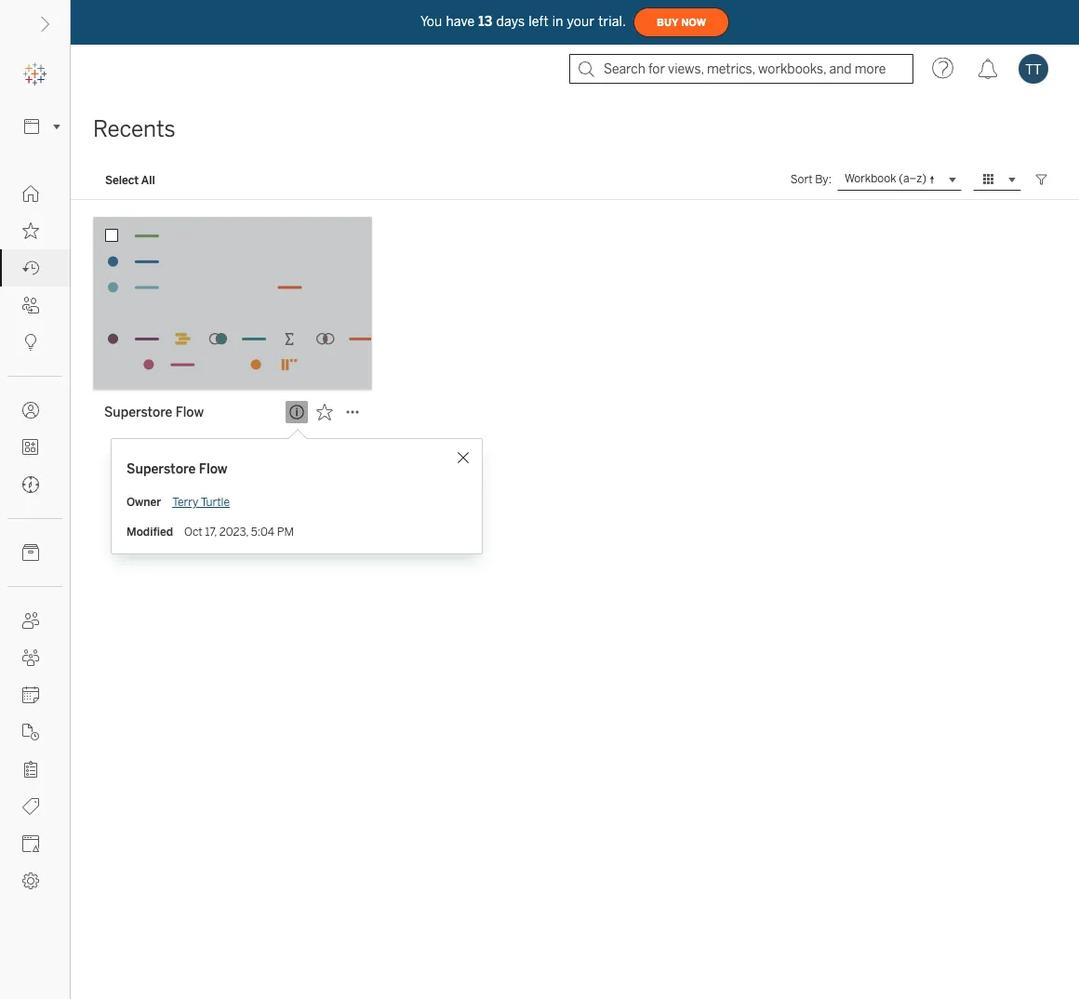 Task type: describe. For each thing, give the bounding box(es) containing it.
your
[[567, 14, 595, 29]]

trial.
[[599, 14, 627, 29]]

superstore flow inside the flow details dialog
[[127, 462, 228, 477]]

oct 17, 2023, 5:04 pm
[[184, 525, 294, 539]]

workbook
[[845, 172, 897, 185]]

terry turtle
[[172, 496, 230, 509]]

recents
[[93, 116, 176, 142]]

Search for views, metrics, workbooks, and more text field
[[570, 54, 914, 84]]

flow details dialog
[[111, 438, 483, 555]]

you have 13 days left in your trial.
[[421, 14, 627, 29]]

workbook (a–z) button
[[838, 168, 962, 191]]

0 vertical spatial superstore
[[104, 404, 172, 420]]

select
[[105, 173, 139, 186]]

navigation panel element
[[0, 56, 70, 900]]

left
[[529, 14, 549, 29]]

buy now
[[657, 17, 707, 28]]

oct
[[184, 525, 203, 539]]

superstore inside the flow details dialog
[[127, 462, 196, 477]]

modified
[[127, 525, 173, 539]]



Task type: vqa. For each thing, say whether or not it's contained in the screenshot.
EXPLORE / SAMPLES / WORLD INDICATORS /
no



Task type: locate. For each thing, give the bounding box(es) containing it.
select all button
[[93, 168, 167, 191]]

superstore flow
[[104, 404, 204, 420], [127, 462, 228, 477]]

superstore flow up the owner
[[104, 404, 204, 420]]

buy now button
[[634, 7, 730, 37]]

buy
[[657, 17, 679, 28]]

2023,
[[219, 525, 249, 539]]

0 vertical spatial flow
[[176, 404, 204, 420]]

owner
[[127, 496, 161, 509]]

terry
[[172, 496, 199, 509]]

1 vertical spatial superstore
[[127, 462, 196, 477]]

5:04
[[251, 525, 275, 539]]

in
[[553, 14, 564, 29]]

pm
[[277, 525, 294, 539]]

1 vertical spatial superstore flow
[[127, 462, 228, 477]]

flow up the terry
[[176, 404, 204, 420]]

flow inside dialog
[[199, 462, 228, 477]]

grid view image
[[981, 171, 998, 188]]

you
[[421, 14, 443, 29]]

turtle
[[201, 496, 230, 509]]

13
[[479, 14, 493, 29]]

sort by:
[[791, 173, 832, 186]]

superstore flow up the terry
[[127, 462, 228, 477]]

all
[[141, 173, 155, 186]]

select all
[[105, 173, 155, 186]]

workbook (a–z)
[[845, 172, 927, 185]]

(a–z)
[[899, 172, 927, 185]]

by:
[[816, 173, 832, 186]]

1 vertical spatial flow
[[199, 462, 228, 477]]

terry turtle link
[[172, 496, 230, 509]]

0 vertical spatial superstore flow
[[104, 404, 204, 420]]

main navigation. press the up and down arrow keys to access links. element
[[0, 175, 70, 900]]

flow
[[176, 404, 204, 420], [199, 462, 228, 477]]

sort
[[791, 173, 813, 186]]

have
[[446, 14, 475, 29]]

now
[[682, 17, 707, 28]]

superstore
[[104, 404, 172, 420], [127, 462, 196, 477]]

17,
[[205, 525, 217, 539]]

days
[[497, 14, 525, 29]]

flow up the turtle
[[199, 462, 228, 477]]



